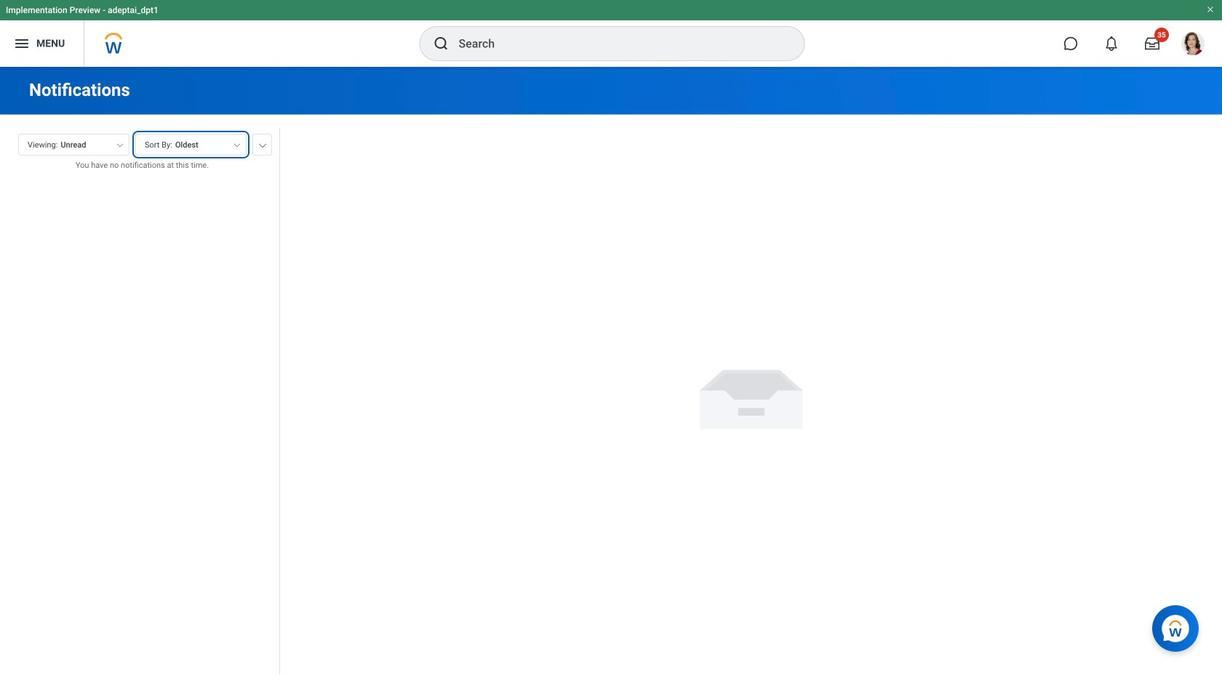 Task type: vqa. For each thing, say whether or not it's contained in the screenshot.
Apps button
no



Task type: describe. For each thing, give the bounding box(es) containing it.
reading pane region
[[280, 115, 1222, 676]]

notifications large image
[[1104, 36, 1119, 51]]

justify image
[[13, 35, 31, 52]]



Task type: locate. For each thing, give the bounding box(es) containing it.
profile logan mcneil image
[[1182, 32, 1205, 58]]

inbox large image
[[1145, 36, 1160, 51]]

more image
[[258, 140, 267, 148]]

main content
[[0, 67, 1222, 676]]

Search Workday  search field
[[459, 28, 774, 60]]

banner
[[0, 0, 1222, 67]]

search image
[[433, 35, 450, 52]]

close environment banner image
[[1206, 5, 1215, 14]]



